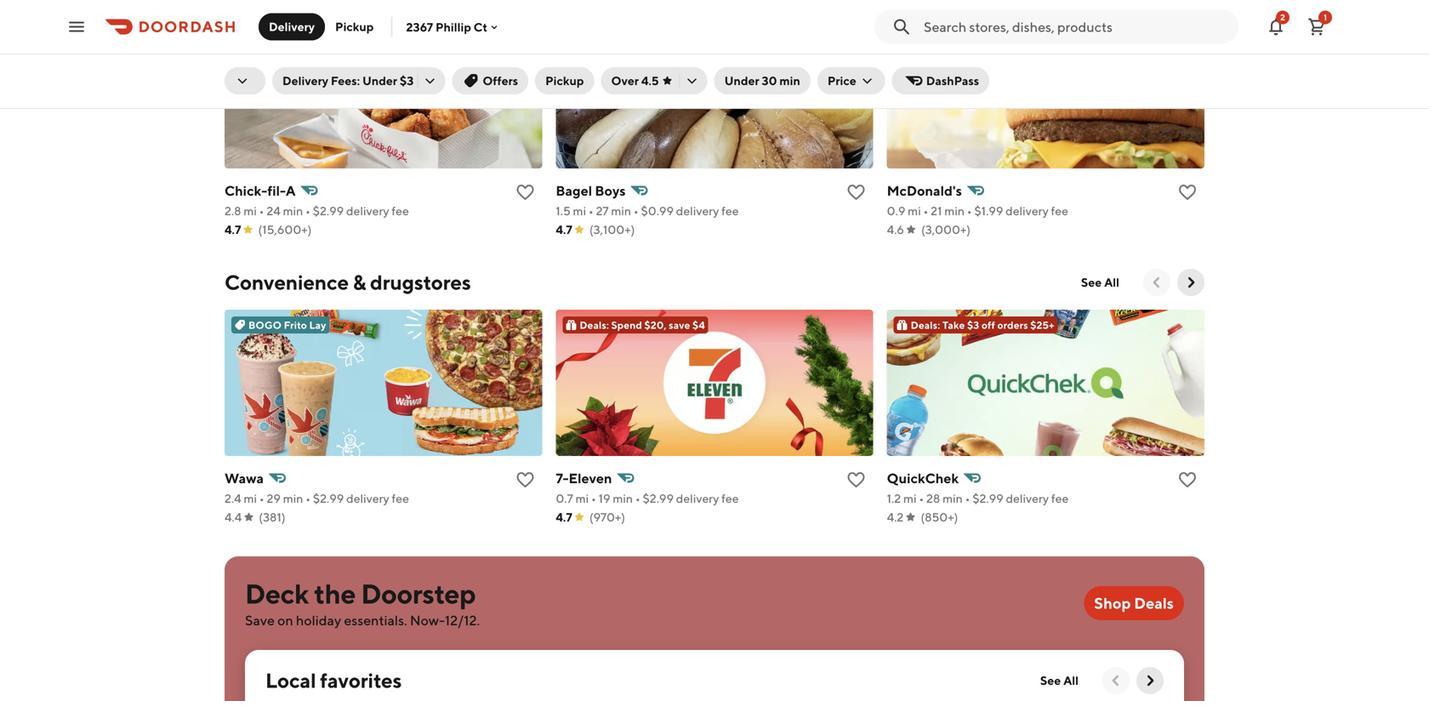 Task type: locate. For each thing, give the bounding box(es) containing it.
0 vertical spatial see all link
[[1071, 269, 1130, 296]]

wawa
[[225, 470, 264, 486]]

spend
[[611, 319, 642, 331]]

deals:
[[580, 319, 609, 331], [911, 319, 941, 331]]

convenience & drugstores link
[[225, 269, 471, 296]]

$2.99 for wawa
[[313, 491, 344, 505]]

4.7 down the 0.7
[[556, 510, 573, 524]]

$0.99
[[641, 204, 674, 218]]

over 4.5 button
[[601, 67, 708, 94]]

next button of carousel image
[[1183, 274, 1200, 291], [1142, 672, 1159, 689]]

2
[[1281, 12, 1286, 22]]

next button of carousel image right previous button of carousel image
[[1142, 672, 1159, 689]]

0 horizontal spatial all
[[1064, 673, 1079, 688]]

0 vertical spatial all
[[1105, 275, 1120, 289]]

0 horizontal spatial see
[[1041, 673, 1061, 688]]

deck the doorstep save on holiday essentials. now-12/12.
[[245, 578, 480, 628]]

min right 27
[[611, 204, 631, 218]]

delivery button
[[259, 13, 325, 40]]

29
[[267, 491, 281, 505]]

1 horizontal spatial pickup
[[546, 74, 584, 88]]

see left previous button of carousel icon
[[1081, 275, 1102, 289]]

see all for local favorites
[[1041, 673, 1079, 688]]

pickup left over
[[546, 74, 584, 88]]

local
[[265, 668, 316, 693]]

0 horizontal spatial deals:
[[580, 319, 609, 331]]

mi for mcdonald's
[[908, 204, 921, 218]]

shop deals link
[[1084, 586, 1184, 620]]

$3
[[400, 74, 414, 88], [967, 319, 980, 331]]

orders
[[998, 319, 1028, 331]]

• left $1.99
[[967, 204, 972, 218]]

1 vertical spatial all
[[1064, 673, 1079, 688]]

over
[[611, 74, 639, 88]]

offers button
[[452, 67, 529, 94]]

see all link for local favorites
[[1030, 667, 1089, 694]]

click to add this store to your saved list image for mcdonald's
[[846, 182, 867, 203]]

off
[[982, 319, 996, 331]]

$3 down 2367
[[400, 74, 414, 88]]

0 horizontal spatial pickup
[[335, 20, 374, 34]]

mi for wawa
[[244, 491, 257, 505]]

1 vertical spatial see all link
[[1030, 667, 1089, 694]]

offers
[[483, 74, 518, 88]]

see all left previous button of carousel icon
[[1081, 275, 1120, 289]]

fee
[[392, 204, 409, 218], [722, 204, 739, 218], [1051, 204, 1069, 218], [392, 491, 409, 505], [722, 491, 739, 505], [1052, 491, 1069, 505]]

1 button
[[1300, 10, 1334, 44]]

all for convenience & drugstores
[[1105, 275, 1120, 289]]

1 horizontal spatial see
[[1081, 275, 1102, 289]]

mi right 2.4
[[244, 491, 257, 505]]

price button
[[818, 67, 886, 94]]

0 vertical spatial $3
[[400, 74, 414, 88]]

1 vertical spatial pickup button
[[535, 67, 594, 94]]

fee for wawa
[[392, 491, 409, 505]]

$4
[[693, 319, 705, 331]]

previous button of carousel image
[[1149, 274, 1166, 291]]

bogo frito lay
[[248, 319, 326, 331]]

24
[[267, 204, 281, 218]]

see left previous button of carousel image
[[1041, 673, 1061, 688]]

deals: take $3 off orders $25+
[[911, 319, 1055, 331]]

0 vertical spatial see
[[1081, 275, 1102, 289]]

pickup button
[[325, 13, 384, 40], [535, 67, 594, 94]]

1.5
[[556, 204, 571, 218]]

2367 phillip ct
[[406, 20, 488, 34]]

deck
[[245, 578, 309, 610]]

delivery
[[269, 20, 315, 34], [282, 74, 328, 88]]

$2.99 for 7-eleven
[[643, 491, 674, 505]]

under right fees:
[[362, 74, 397, 88]]

min for chick-fil-a
[[283, 204, 303, 218]]

convenience
[[225, 270, 349, 294]]

mi right the 0.7
[[576, 491, 589, 505]]

min for mcdonald's
[[945, 204, 965, 218]]

min right 28
[[943, 491, 963, 505]]

under left 30
[[725, 74, 760, 88]]

doorstep
[[361, 578, 476, 610]]

see all link for convenience & drugstores
[[1071, 269, 1130, 296]]

min right 19
[[613, 491, 633, 505]]

1 vertical spatial delivery
[[282, 74, 328, 88]]

1 vertical spatial next button of carousel image
[[1142, 672, 1159, 689]]

0 vertical spatial delivery
[[269, 20, 315, 34]]

see
[[1081, 275, 1102, 289], [1041, 673, 1061, 688]]

mi right 1.2
[[904, 491, 917, 505]]

deals: left take
[[911, 319, 941, 331]]

4.2
[[887, 510, 904, 524]]

pickup button up delivery fees: under $3
[[325, 13, 384, 40]]

pickup button left over
[[535, 67, 594, 94]]

next button of carousel image for local favorites
[[1142, 672, 1159, 689]]

dashpass
[[926, 74, 979, 88]]

see all for convenience & drugstores
[[1081, 275, 1120, 289]]

$2.99 right 19
[[643, 491, 674, 505]]

min for wawa
[[283, 491, 303, 505]]

0 horizontal spatial pickup button
[[325, 13, 384, 40]]

• left 21 on the top right
[[924, 204, 929, 218]]

see all
[[1081, 275, 1120, 289], [1041, 673, 1079, 688]]

4.7 for chick-
[[225, 223, 241, 237]]

$2.99 right 24
[[313, 204, 344, 218]]

next button of carousel image right previous button of carousel icon
[[1183, 274, 1200, 291]]

delivery left fees:
[[282, 74, 328, 88]]

4.7 down 2.8
[[225, 223, 241, 237]]

2 under from the left
[[725, 74, 760, 88]]

4.7
[[225, 223, 241, 237], [556, 223, 573, 237], [556, 510, 573, 524]]

1 horizontal spatial next button of carousel image
[[1183, 274, 1200, 291]]

min right 21 on the top right
[[945, 204, 965, 218]]

4.4
[[225, 510, 242, 524]]

see all link left previous button of carousel icon
[[1071, 269, 1130, 296]]

0 vertical spatial see all
[[1081, 275, 1120, 289]]

fee for quickchek
[[1052, 491, 1069, 505]]

0 horizontal spatial under
[[362, 74, 397, 88]]

see for convenience & drugstores
[[1081, 275, 1102, 289]]

all left previous button of carousel image
[[1064, 673, 1079, 688]]

see for local favorites
[[1041, 673, 1061, 688]]

previous button of carousel image
[[1108, 672, 1125, 689]]

fee for bagel boys
[[722, 204, 739, 218]]

fees:
[[331, 74, 360, 88]]

0 vertical spatial pickup button
[[325, 13, 384, 40]]

2.8
[[225, 204, 241, 218]]

phillip
[[436, 20, 471, 34]]

min right 30
[[780, 74, 801, 88]]

0 horizontal spatial next button of carousel image
[[1142, 672, 1159, 689]]

shop deals
[[1095, 594, 1174, 612]]

min right 29
[[283, 491, 303, 505]]

1 deals: from the left
[[580, 319, 609, 331]]

• left 19
[[591, 491, 596, 505]]

now-
[[410, 612, 445, 628]]

delivery for 7-eleven
[[676, 491, 719, 505]]

under
[[362, 74, 397, 88], [725, 74, 760, 88]]

• left 27
[[589, 204, 594, 218]]

mi for quickchek
[[904, 491, 917, 505]]

$2.99 right 28
[[973, 491, 1004, 505]]

mi right 0.9
[[908, 204, 921, 218]]

mi right 2.8
[[244, 204, 257, 218]]

frito
[[284, 319, 307, 331]]

2367 phillip ct button
[[406, 20, 501, 34]]

1 horizontal spatial deals:
[[911, 319, 941, 331]]

see all link left previous button of carousel image
[[1030, 667, 1089, 694]]

1 horizontal spatial under
[[725, 74, 760, 88]]

1 horizontal spatial all
[[1105, 275, 1120, 289]]

see all left previous button of carousel image
[[1041, 673, 1079, 688]]

0 vertical spatial next button of carousel image
[[1183, 274, 1200, 291]]

all
[[1105, 275, 1120, 289], [1064, 673, 1079, 688]]

fee for mcdonald's
[[1051, 204, 1069, 218]]

favorites
[[320, 668, 402, 693]]

mi right the 1.5 on the left top of the page
[[573, 204, 586, 218]]

(3,100+)
[[590, 223, 635, 237]]

pickup up delivery fees: under $3
[[335, 20, 374, 34]]

mi for bagel boys
[[573, 204, 586, 218]]

delivery for chick-fil-a
[[346, 204, 389, 218]]

all left previous button of carousel icon
[[1105, 275, 1120, 289]]

0.9
[[887, 204, 906, 218]]

click to add this store to your saved list image
[[846, 182, 867, 203], [1178, 182, 1198, 203], [846, 470, 867, 490]]

$2.99
[[313, 204, 344, 218], [313, 491, 344, 505], [643, 491, 674, 505], [973, 491, 1004, 505]]

min right 24
[[283, 204, 303, 218]]

fee for chick-fil-a
[[392, 204, 409, 218]]

4.7 down the 1.5 on the left top of the page
[[556, 223, 573, 237]]

mcdonald's
[[887, 183, 962, 199]]

mi for 7-eleven
[[576, 491, 589, 505]]

1 horizontal spatial see all
[[1081, 275, 1120, 289]]

delivery inside button
[[269, 20, 315, 34]]

deals: left spend
[[580, 319, 609, 331]]

click to add this store to your saved list image for 7-eleven
[[515, 470, 535, 490]]

•
[[259, 204, 264, 218], [306, 204, 311, 218], [589, 204, 594, 218], [634, 204, 639, 218], [924, 204, 929, 218], [967, 204, 972, 218], [259, 491, 264, 505], [306, 491, 311, 505], [591, 491, 596, 505], [635, 491, 641, 505], [919, 491, 924, 505], [965, 491, 970, 505]]

2 items, open order cart image
[[1307, 17, 1327, 37]]

0 horizontal spatial $3
[[400, 74, 414, 88]]

delivery up delivery fees: under $3
[[269, 20, 315, 34]]

$2.99 right 29
[[313, 491, 344, 505]]

click to add this store to your saved list image for bagel boys
[[515, 182, 535, 203]]

boys
[[595, 183, 626, 199]]

click to add this store to your saved list image
[[515, 182, 535, 203], [515, 470, 535, 490], [1178, 470, 1198, 490]]

$3 left off
[[967, 319, 980, 331]]

delivery
[[346, 204, 389, 218], [676, 204, 719, 218], [1006, 204, 1049, 218], [346, 491, 389, 505], [676, 491, 719, 505], [1006, 491, 1049, 505]]

21
[[931, 204, 942, 218]]

1 horizontal spatial $3
[[967, 319, 980, 331]]

2 deals: from the left
[[911, 319, 941, 331]]

1.5 mi • 27 min • $0.99 delivery fee
[[556, 204, 739, 218]]

1 vertical spatial see
[[1041, 673, 1061, 688]]

0 horizontal spatial see all
[[1041, 673, 1079, 688]]

4.6
[[887, 223, 904, 237]]

min
[[780, 74, 801, 88], [283, 204, 303, 218], [611, 204, 631, 218], [945, 204, 965, 218], [283, 491, 303, 505], [613, 491, 633, 505], [943, 491, 963, 505]]

1 vertical spatial see all
[[1041, 673, 1079, 688]]



Task type: vqa. For each thing, say whether or not it's contained in the screenshot.


Task type: describe. For each thing, give the bounding box(es) containing it.
• left 29
[[259, 491, 264, 505]]

drugstores
[[370, 270, 471, 294]]

• up (15,600+)
[[306, 204, 311, 218]]

take
[[943, 319, 965, 331]]

fil-
[[268, 183, 286, 199]]

bagel
[[556, 183, 592, 199]]

1
[[1324, 12, 1327, 22]]

1 under from the left
[[362, 74, 397, 88]]

price
[[828, 74, 857, 88]]

&
[[353, 270, 366, 294]]

min for 7-eleven
[[613, 491, 633, 505]]

deals: for 7-eleven
[[580, 319, 609, 331]]

$25+
[[1031, 319, 1055, 331]]

(381)
[[259, 510, 286, 524]]

on
[[278, 612, 293, 628]]

essentials.
[[344, 612, 407, 628]]

30
[[762, 74, 777, 88]]

1 vertical spatial pickup
[[546, 74, 584, 88]]

chick-fil-a
[[225, 183, 296, 199]]

1.2 mi • 28 min • $2.99 delivery fee
[[887, 491, 1069, 505]]

mi for chick-fil-a
[[244, 204, 257, 218]]

convenience & drugstores
[[225, 270, 471, 294]]

12/12.
[[445, 612, 480, 628]]

28
[[927, 491, 941, 505]]

open menu image
[[66, 17, 87, 37]]

1 vertical spatial $3
[[967, 319, 980, 331]]

a
[[286, 183, 296, 199]]

min for quickchek
[[943, 491, 963, 505]]

delivery for bagel boys
[[676, 204, 719, 218]]

save
[[245, 612, 275, 628]]

delivery for delivery fees: under $3
[[282, 74, 328, 88]]

(970+)
[[590, 510, 625, 524]]

• right 28
[[965, 491, 970, 505]]

notification bell image
[[1266, 17, 1287, 37]]

0.7 mi • 19 min • $2.99 delivery fee
[[556, 491, 739, 505]]

• left 28
[[919, 491, 924, 505]]

7-eleven
[[556, 470, 612, 486]]

4.7 for bagel
[[556, 223, 573, 237]]

2367
[[406, 20, 433, 34]]

• right 29
[[306, 491, 311, 505]]

holiday
[[296, 612, 341, 628]]

the
[[314, 578, 356, 610]]

bogo
[[248, 319, 282, 331]]

save
[[669, 319, 690, 331]]

0.9 mi • 21 min • $1.99 delivery fee
[[887, 204, 1069, 218]]

(15,600+)
[[258, 223, 312, 237]]

local favorites
[[265, 668, 402, 693]]

bagel boys
[[556, 183, 626, 199]]

27
[[596, 204, 609, 218]]

lay
[[309, 319, 326, 331]]

delivery for delivery
[[269, 20, 315, 34]]

deals: for quickchek
[[911, 319, 941, 331]]

4.7 for 7-
[[556, 510, 573, 524]]

under 30 min
[[725, 74, 801, 88]]

4.5
[[641, 74, 659, 88]]

quickchek
[[887, 470, 959, 486]]

Store search: begin typing to search for stores available on DoorDash text field
[[924, 17, 1229, 36]]

delivery for wawa
[[346, 491, 389, 505]]

delivery for mcdonald's
[[1006, 204, 1049, 218]]

chick-
[[225, 183, 268, 199]]

eleven
[[569, 470, 612, 486]]

1 horizontal spatial pickup button
[[535, 67, 594, 94]]

• left $0.99
[[634, 204, 639, 218]]

$2.99 for chick-fil-a
[[313, 204, 344, 218]]

under 30 min button
[[714, 67, 811, 94]]

$20,
[[645, 319, 667, 331]]

shop
[[1095, 594, 1131, 612]]

min for bagel boys
[[611, 204, 631, 218]]

19
[[599, 491, 611, 505]]

local favorites link
[[265, 667, 402, 694]]

2.8 mi • 24 min • $2.99 delivery fee
[[225, 204, 409, 218]]

delivery fees: under $3
[[282, 74, 414, 88]]

next button of carousel image for convenience & drugstores
[[1183, 274, 1200, 291]]

• left 24
[[259, 204, 264, 218]]

1.2
[[887, 491, 901, 505]]

(3,000+)
[[921, 223, 971, 237]]

all for local favorites
[[1064, 673, 1079, 688]]

fee for 7-eleven
[[722, 491, 739, 505]]

2.4 mi • 29 min • $2.99 delivery fee
[[225, 491, 409, 505]]

over 4.5
[[611, 74, 659, 88]]

ct
[[474, 20, 488, 34]]

deals
[[1134, 594, 1174, 612]]

min inside "button"
[[780, 74, 801, 88]]

$2.99 for quickchek
[[973, 491, 1004, 505]]

0.7
[[556, 491, 573, 505]]

• right 19
[[635, 491, 641, 505]]

7-
[[556, 470, 569, 486]]

(850+)
[[921, 510, 958, 524]]

0 vertical spatial pickup
[[335, 20, 374, 34]]

2.4
[[225, 491, 241, 505]]

deals: spend $20, save $4
[[580, 319, 705, 331]]

click to add this store to your saved list image for quickchek
[[846, 470, 867, 490]]

under inside "button"
[[725, 74, 760, 88]]

delivery for quickchek
[[1006, 491, 1049, 505]]

$1.99
[[975, 204, 1004, 218]]



